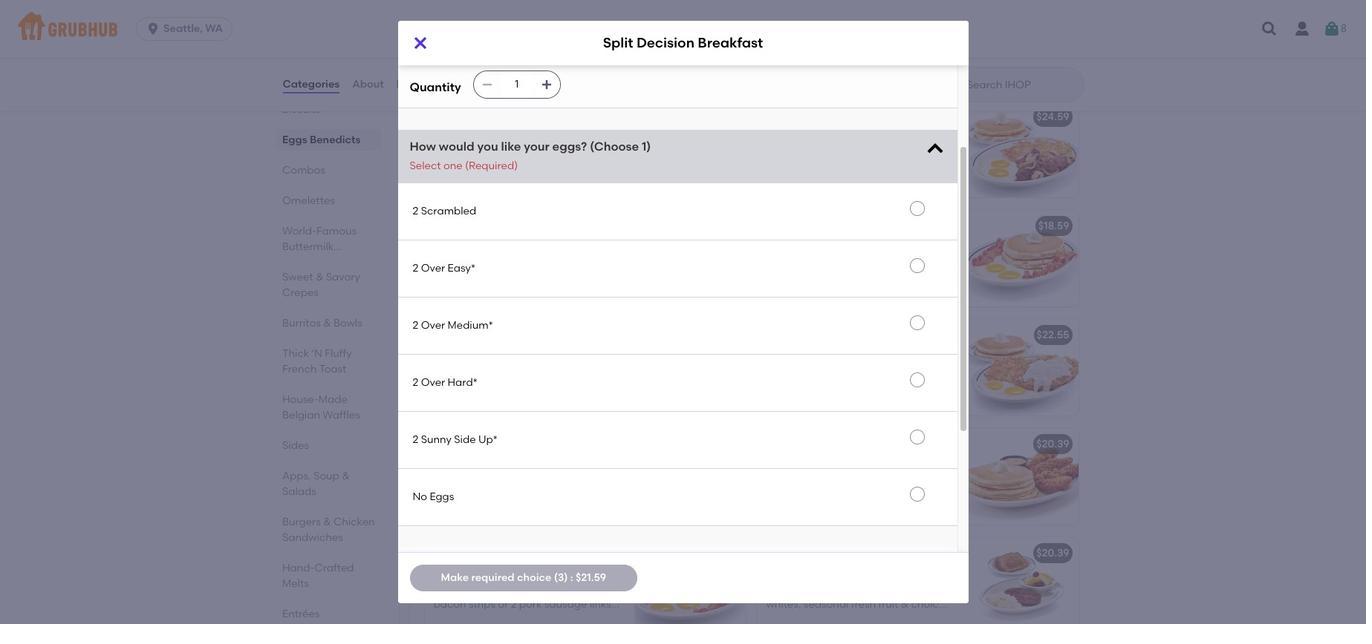 Task type: vqa. For each thing, say whether or not it's contained in the screenshot.
the middle Best
no



Task type: describe. For each thing, give the bounding box(es) containing it.
2 inside button
[[413, 320, 419, 332]]

over for easy*
[[421, 262, 445, 275]]

egg
[[476, 547, 496, 560]]

pancakes. inside two jumbo smoked sausage links served with 2 eggs* your way, hash browns & 2 buttermilk pancakes.
[[545, 271, 597, 284]]

pancakes. inside two eggs* your way, 2 custom-cured hickory-smoked bacon strips or 2 pork sausage links & 2 fluffy buttermilk pancakes.
[[821, 286, 873, 299]]

your inside two eggs* your way, hash browns, 2 custom-cured hickory-smoked bacon strips or 2 pork sausage links & toast.
[[488, 568, 510, 581]]

of inside two eggs* your way, 2 custom cured hickory-smoked bacon strips, 2 pork sausage links, 2 thick-cut pieces of ham, golden hash browns & 2 fluffy buttermilk pancakes.
[[597, 162, 607, 174]]

side
[[454, 434, 476, 447]]

like
[[501, 140, 521, 154]]

thick inside thick 'n fluffy french toast
[[282, 348, 309, 360]]

hand-
[[282, 563, 314, 575]]

pork inside two eggs* your way, hash browns, 2 custom-cured hickory-smoked bacon strips or 2 pork sausage links & toast.
[[519, 599, 542, 611]]

your inside golden-battered beef steak smothered in hearty gravy. served with 2 eggs* your way, golden hash browns & 2 fluffy buttermilk pancakes.   *gravy may contain pork.
[[830, 380, 852, 393]]

contain
[[883, 410, 922, 423]]

two for two eggs* your way, 2 custom-cured hickory-smoked bacon strips or 2 pork sausage links & 2 fluffy buttermilk pancakes.
[[767, 241, 787, 253]]

whites,
[[767, 599, 801, 611]]

0 vertical spatial french
[[410, 33, 444, 45]]

2 sunny side up* button
[[398, 413, 958, 469]]

smoked inside two eggs* your way, 2 custom-cured hickory-smoked bacon strips or 2 pork sausage links & 2 fluffy buttermilk pancakes.
[[807, 256, 847, 268]]

wa
[[205, 22, 223, 35]]

buttermilk inside two eggs* your way, 2 custom cured hickory-smoked bacon strips, 2 pork sausage links, 2 thick-cut pieces of ham, golden hash browns & 2 fluffy buttermilk pancakes.
[[434, 192, 485, 204]]

pancakes. inside t-bone steak* grilled & served with 3 eggs* your way & 3 fluffy buttermilk pancakes.
[[434, 489, 486, 502]]

fluffy inside two eggs* your way, 2 custom-cured hickory-smoked bacon strips or 2 pork sausage links & 2 fluffy buttermilk pancakes.
[[880, 271, 905, 284]]

sunny
[[421, 434, 452, 447]]

one
[[444, 160, 463, 172]]

cured for pork
[[586, 131, 615, 144]]

onions
[[912, 131, 945, 144]]

cured for 2
[[921, 241, 950, 253]]

1 vertical spatial combos
[[282, 164, 325, 177]]

battered
[[808, 350, 853, 363]]

eggs* inside two eggs* your way, 2 custom-cured hickory-smoked bacon strips or 2 pork sausage links & 2 fluffy buttermilk pancakes.
[[789, 241, 818, 253]]

thick 'n fluffy french toast
[[282, 348, 352, 376]]

natural
[[839, 474, 875, 487]]

1 vertical spatial 2 eggs*, 2 bacon strips, 2 pork sausage links, 2 buttermilk pancakes & 1 slice of our new thick 'n fluffy french toast.
[[434, 350, 618, 408]]

quantity
[[410, 80, 461, 94]]

bacon inside two eggs* your way, hash browns, 2 custom-cured hickory-smoked bacon strips or 2 pork sausage links & toast.
[[434, 599, 466, 611]]

& inside golden-battered beef steak smothered in hearty gravy. served with 2 eggs* your way, golden hash browns & 2 fluffy buttermilk pancakes.   *gravy may contain pork.
[[806, 395, 813, 408]]

omelettes
[[282, 195, 335, 207]]

3 for t-bone steak* grilled & served with 3 eggs* your way & 3 fluffy buttermilk pancakes.
[[523, 474, 529, 487]]

mushrooms.
[[777, 147, 839, 159]]

svg image inside 'seattle, wa' button
[[146, 22, 161, 36]]

new impossible™ plant-based sausage power combo
[[767, 547, 1041, 560]]

1 vertical spatial 1
[[444, 380, 448, 393]]

eggs up t-bone steak* grilled & served with 3 eggs* your way & 3 fluffy buttermilk pancakes. at the left bottom of the page
[[514, 438, 539, 451]]

1 horizontal spatial combo
[[1003, 547, 1041, 560]]

chicken & pancakes image
[[967, 429, 1079, 525]]

way, inside sirloin steak tips* with grilled onions & mushrooms. served with 2 eggs* your way, golden hash browns & 2 fluffy buttermilk pancakes.
[[791, 162, 814, 174]]

soup
[[313, 470, 339, 483]]

of inside "four buttermilk crispy chicken strips made with all-natural chicken breast & 3 buttermilk pancakes. served with choice of sauce."
[[827, 504, 837, 517]]

classic eggs benedict image
[[634, 0, 746, 35]]

choice inside "four buttermilk crispy chicken strips made with all-natural chicken breast & 3 buttermilk pancakes. served with choice of sauce."
[[790, 504, 824, 517]]

categories
[[283, 78, 340, 91]]

new impossible™ plant-based sausage power combo image
[[967, 538, 1079, 625]]

make required choice (3) : $21.59
[[441, 572, 606, 585]]

savory
[[326, 271, 360, 284]]

hash inside golden-battered beef steak smothered in hearty gravy. served with 2 eggs* your way, golden hash browns & 2 fluffy buttermilk pancakes.   *gravy may contain pork.
[[917, 380, 942, 393]]

& inside two eggs* your way, 2 custom cured hickory-smoked bacon strips, 2 pork sausage links, 2 thick-cut pieces of ham, golden hash browns & 2 fluffy buttermilk pancakes.
[[566, 177, 573, 189]]

(3)
[[554, 572, 568, 585]]

$20.39 for 2  impossible™ plant-based sausages, scrambled cage-free egg whites, seasonal fresh fruit & choice of 2 protein pancakes or multigr
[[1037, 547, 1070, 560]]

$18.59
[[1039, 220, 1070, 232]]

sirloin steak tips & eggs
[[767, 110, 891, 123]]

required
[[471, 572, 515, 585]]

smoked inside two eggs* your way, hash browns, 2 custom-cured hickory-smoked bacon strips or 2 pork sausage links & toast.
[[548, 584, 588, 596]]

your inside sirloin steak tips* with grilled onions & mushrooms. served with 2 eggs* your way, golden hash browns & 2 fluffy buttermilk pancakes.
[[767, 162, 788, 174]]

burgers
[[282, 516, 321, 529]]

1 horizontal spatial 3
[[610, 459, 616, 472]]

$21.59
[[576, 572, 606, 585]]

no eggs
[[413, 491, 454, 504]]

hand-crafted melts
[[282, 563, 354, 591]]

2 horizontal spatial svg image
[[1261, 20, 1279, 38]]

easy*
[[448, 262, 476, 275]]

of inside 2  impossible™ plant-based sausages, scrambled cage-free egg whites, seasonal fresh fruit & choice of 2 protein pancakes or multigr
[[767, 614, 777, 625]]

8 button
[[1323, 16, 1347, 42]]

browns,
[[565, 568, 604, 581]]

'n inside thick 'n fluffy french toast
[[311, 348, 322, 360]]

buttermilk inside t-bone steak* grilled & served with 3 eggs* your way & 3 fluffy buttermilk pancakes.
[[559, 474, 611, 487]]

browns inside two eggs* your way, 2 custom cured hickory-smoked bacon strips, 2 pork sausage links, 2 thick-cut pieces of ham, golden hash browns & 2 fluffy buttermilk pancakes.
[[527, 177, 563, 189]]

golden inside two eggs* your way, 2 custom cured hickory-smoked bacon strips, 2 pork sausage links, 2 thick-cut pieces of ham, golden hash browns & 2 fluffy buttermilk pancakes.
[[462, 177, 497, 189]]

your inside t-bone steak* grilled & served with 3 eggs* your way & 3 fluffy buttermilk pancakes.
[[465, 474, 487, 487]]

hash inside sirloin steak tips* with grilled onions & mushrooms. served with 2 eggs* your way, golden hash browns & 2 fluffy buttermilk pancakes.
[[854, 162, 878, 174]]

about
[[352, 78, 384, 91]]

two for two eggs* your way, 2 custom cured hickory-smoked bacon strips, 2 pork sausage links, 2 thick-cut pieces of ham, golden hash browns & 2 fluffy buttermilk pancakes.
[[434, 131, 454, 144]]

0 vertical spatial toast.
[[447, 33, 477, 45]]

0 horizontal spatial choice
[[517, 572, 552, 585]]

sirloin for sirloin steak tips & eggs
[[767, 110, 798, 123]]

cut
[[543, 162, 559, 174]]

strips inside two eggs* your way, 2 custom-cured hickory-smoked bacon strips or 2 pork sausage links & 2 fluffy buttermilk pancakes.
[[885, 256, 911, 268]]

1 horizontal spatial pancakes
[[695, 18, 745, 30]]

2 x 2 x 2 image
[[967, 210, 1079, 307]]

way, inside two eggs* your way, hash browns, 2 custom-cured hickory-smoked bacon strips or 2 pork sausage links & toast.
[[512, 568, 535, 581]]

burgers & chicken sandwiches
[[282, 516, 375, 545]]

toast
[[319, 363, 346, 376]]

pork.
[[924, 410, 950, 423]]

world-
[[282, 225, 316, 238]]

2 horizontal spatial thick
[[843, 18, 870, 30]]

about button
[[352, 58, 385, 111]]

quick
[[434, 547, 464, 560]]

protein
[[787, 614, 823, 625]]

2 over medium*
[[413, 320, 493, 332]]

buttermilk inside sirloin steak tips* with grilled onions & mushrooms. served with 2 eggs* your way, golden hash browns & 2 fluffy buttermilk pancakes.
[[794, 177, 845, 189]]

seattle, wa button
[[136, 17, 239, 41]]

crafted
[[314, 563, 354, 575]]

1 horizontal spatial 'n
[[559, 380, 570, 393]]

salads
[[282, 486, 316, 499]]

2 over hard* button
[[398, 355, 958, 412]]

custom
[[546, 131, 584, 144]]

cured inside two eggs* your way, hash browns, 2 custom-cured hickory-smoked bacon strips or 2 pork sausage links & toast.
[[476, 584, 505, 596]]

fruit
[[879, 599, 899, 611]]

entrées
[[282, 609, 320, 621]]

smokehouse
[[434, 220, 498, 232]]

bone for steak*
[[444, 459, 469, 472]]

two jumbo smoked sausage links served with 2 eggs* your way, hash browns & 2 buttermilk pancakes.
[[434, 241, 607, 284]]

categories button
[[282, 58, 340, 111]]

hash inside two eggs* your way, 2 custom cured hickory-smoked bacon strips, 2 pork sausage links, 2 thick-cut pieces of ham, golden hash browns & 2 fluffy buttermilk pancakes.
[[500, 177, 524, 189]]

or inside 2  impossible™ plant-based sausages, scrambled cage-free egg whites, seasonal fresh fruit & choice of 2 protein pancakes or multigr
[[878, 614, 888, 625]]

1 vertical spatial our
[[488, 380, 504, 393]]

pork inside two eggs* your way, 2 custom cured hickory-smoked bacon strips, 2 pork sausage links, 2 thick-cut pieces of ham, golden hash browns & 2 fluffy buttermilk pancakes.
[[592, 147, 615, 159]]

0 horizontal spatial slice
[[450, 380, 473, 393]]

way
[[490, 474, 510, 487]]

grilled inside sirloin steak tips* with grilled onions & mushrooms. served with 2 eggs* your way, golden hash browns & 2 fluffy buttermilk pancakes.
[[878, 131, 909, 144]]

1 vertical spatial decision
[[459, 329, 503, 342]]

served for &
[[434, 256, 467, 268]]

sirloin steak tips* with grilled onions & mushrooms. served with 2 eggs* your way, golden hash browns & 2 fluffy buttermilk pancakes.
[[767, 131, 945, 189]]

hickory- for sausage
[[434, 147, 474, 159]]

sausages,
[[767, 584, 817, 596]]

1 vertical spatial toast.
[[471, 395, 500, 408]]

sirloin steak tips & eggs image
[[967, 101, 1079, 197]]

2 vertical spatial links,
[[479, 365, 503, 378]]

1 vertical spatial eggs*,
[[442, 350, 473, 363]]

custom- inside two eggs* your way, 2 custom-cured hickory-smoked bacon strips or 2 pork sausage links & 2 fluffy buttermilk pancakes.
[[879, 241, 921, 253]]

no eggs button
[[398, 470, 958, 526]]

hard*
[[448, 377, 478, 390]]

eggs inside button
[[430, 491, 454, 504]]

seattle,
[[164, 22, 203, 35]]

sandwiches
[[282, 532, 343, 545]]

0 vertical spatial strips,
[[495, 18, 525, 30]]

smothered
[[767, 365, 821, 378]]

house-
[[282, 394, 318, 407]]

quick 2-egg breakfast
[[434, 547, 548, 560]]

1 vertical spatial steak
[[472, 438, 501, 451]]

1 horizontal spatial thick
[[530, 380, 557, 393]]

way, inside two eggs* your way, 2 custom cured hickory-smoked bacon strips, 2 pork sausage links, 2 thick-cut pieces of ham, golden hash browns & 2 fluffy buttermilk pancakes.
[[512, 131, 535, 144]]

served for steak
[[903, 365, 938, 378]]

way, inside golden-battered beef steak smothered in hearty gravy. served with 2 eggs* your way, golden hash browns & 2 fluffy buttermilk pancakes.   *gravy may contain pork.
[[855, 380, 877, 393]]

pancakes inside 2  impossible™ plant-based sausages, scrambled cage-free egg whites, seasonal fresh fruit & choice of 2 protein pancakes or multigr
[[826, 614, 875, 625]]

waffles
[[322, 409, 360, 422]]

bacon inside two eggs* your way, 2 custom cured hickory-smoked bacon strips, 2 pork sausage links, 2 thick-cut pieces of ham, golden hash browns & 2 fluffy buttermilk pancakes.
[[516, 147, 549, 159]]

your inside two jumbo smoked sausage links served with 2 eggs* your way, hash browns & 2 buttermilk pancakes.
[[533, 256, 555, 268]]

1 vertical spatial pancakes
[[568, 365, 618, 378]]

$22.55
[[1037, 329, 1070, 342]]

burritos & bowls
[[282, 317, 362, 330]]

custom- inside two eggs* your way, hash browns, 2 custom-cured hickory-smoked bacon strips or 2 pork sausage links & toast.
[[434, 584, 476, 596]]

sauce.
[[839, 504, 872, 517]]

eggs* inside sirloin steak tips* with grilled onions & mushrooms. served with 2 eggs* your way, golden hash browns & 2 fluffy buttermilk pancakes.
[[910, 147, 940, 159]]

1 chicken from the top
[[878, 459, 917, 472]]

0 vertical spatial links,
[[606, 18, 630, 30]]

strips, inside two eggs* your way, 2 custom cured hickory-smoked bacon strips, 2 pork sausage links, 2 thick-cut pieces of ham, golden hash browns & 2 fluffy buttermilk pancakes.
[[552, 147, 581, 159]]

fresh
[[851, 599, 876, 611]]

sampler
[[486, 110, 528, 123]]

1 horizontal spatial new
[[820, 18, 841, 30]]

$24.59
[[1037, 110, 1070, 123]]

browns inside two jumbo smoked sausage links served with 2 eggs* your way, hash browns & 2 buttermilk pancakes.
[[434, 271, 470, 284]]

golden-
[[767, 350, 808, 363]]

eggs* inside two eggs* your way, 2 custom cured hickory-smoked bacon strips, 2 pork sausage links, 2 thick-cut pieces of ham, golden hash browns & 2 fluffy buttermilk pancakes.
[[456, 131, 485, 144]]

hickory- for pork
[[767, 256, 807, 268]]

apps, soup & salads
[[282, 470, 349, 499]]

scrambled
[[819, 584, 874, 596]]

two for two jumbo smoked sausage links served with 2 eggs* your way, hash browns & 2 buttermilk pancakes.
[[434, 241, 454, 253]]

may
[[858, 410, 881, 423]]

seasonal
[[804, 599, 849, 611]]

french inside thick 'n fluffy french toast
[[282, 363, 317, 376]]

eggs benedicts
[[282, 134, 360, 146]]

make
[[441, 572, 469, 585]]

fluffy inside sirloin steak tips* with grilled onions & mushrooms. served with 2 eggs* your way, golden hash browns & 2 fluffy buttermilk pancakes.
[[767, 177, 791, 189]]

sirloin for sirloin steak tips* with grilled onions & mushrooms. served with 2 eggs* your way, golden hash browns & 2 fluffy buttermilk pancakes.
[[767, 131, 797, 144]]

1 horizontal spatial 1
[[757, 18, 761, 30]]

2 over hard*
[[413, 377, 478, 390]]

browns inside sirloin steak tips* with grilled onions & mushrooms. served with 2 eggs* your way, golden hash browns & 2 fluffy buttermilk pancakes.
[[881, 162, 917, 174]]

no
[[413, 491, 427, 504]]

over for medium*
[[421, 320, 445, 332]]

in
[[824, 365, 833, 378]]

pancakes. inside two eggs* your way, 2 custom cured hickory-smoked bacon strips, 2 pork sausage links, 2 thick-cut pieces of ham, golden hash browns & 2 fluffy buttermilk pancakes.
[[488, 192, 540, 204]]

8
[[1341, 22, 1347, 35]]

$20.39 for four buttermilk crispy chicken strips made with all-natural chicken breast & 3 buttermilk pancakes. served with choice of sauce.
[[1037, 438, 1070, 451]]



Task type: locate. For each thing, give the bounding box(es) containing it.
& inside two jumbo smoked sausage links served with 2 eggs* your way, hash browns & 2 buttermilk pancakes.
[[473, 271, 481, 284]]

links inside two eggs* your way, 2 custom-cured hickory-smoked bacon strips or 2 pork sausage links & 2 fluffy buttermilk pancakes.
[[837, 271, 859, 284]]

0 horizontal spatial 'n
[[311, 348, 322, 360]]

steak up gravy.
[[880, 350, 908, 363]]

2 sirloin from the top
[[767, 131, 797, 144]]

3 inside "four buttermilk crispy chicken strips made with all-natural chicken breast & 3 buttermilk pancakes. served with choice of sauce."
[[777, 489, 783, 502]]

two eggs* your way, 2 custom-cured hickory-smoked bacon strips or 2 pork sausage links & 2 fluffy buttermilk pancakes.
[[767, 241, 950, 299]]

served inside t-bone steak* grilled & served with 3 eggs* your way & 3 fluffy buttermilk pancakes.
[[550, 459, 584, 472]]

smoked inside two jumbo smoked sausage links served with 2 eggs* your way, hash browns & 2 buttermilk pancakes.
[[491, 241, 531, 253]]

1 $20.39 from the top
[[1037, 438, 1070, 451]]

Search IHOP search field
[[966, 78, 1079, 92]]

1 vertical spatial slice
[[450, 380, 473, 393]]

1 vertical spatial bone
[[444, 459, 469, 472]]

served
[[434, 256, 467, 268], [550, 459, 584, 472]]

eggs*
[[456, 131, 485, 144], [910, 147, 940, 159], [789, 241, 818, 253], [502, 256, 531, 268], [798, 380, 828, 393], [434, 474, 463, 487], [456, 568, 485, 581]]

1 horizontal spatial strips
[[885, 256, 911, 268]]

1 horizontal spatial combos
[[422, 66, 487, 84]]

gravy.
[[870, 365, 901, 378]]

custom-
[[879, 241, 921, 253], [434, 584, 476, 596]]

0 vertical spatial impossible™
[[792, 547, 854, 560]]

1 t- from the top
[[434, 438, 443, 451]]

& inside apps, soup & salads
[[342, 470, 349, 483]]

2
[[410, 18, 416, 30], [452, 18, 457, 30], [527, 18, 533, 30], [633, 18, 639, 30], [538, 131, 543, 144], [584, 147, 590, 159], [902, 147, 908, 159], [506, 162, 512, 174], [930, 162, 936, 174], [576, 177, 582, 189], [413, 205, 419, 218], [871, 241, 876, 253], [493, 256, 499, 268], [927, 256, 933, 268], [413, 262, 419, 275], [483, 271, 489, 284], [872, 271, 877, 284], [413, 320, 419, 332], [434, 350, 439, 363], [475, 350, 481, 363], [551, 350, 557, 363], [506, 365, 512, 378], [413, 377, 419, 390], [790, 380, 796, 393], [816, 395, 822, 408], [413, 434, 419, 447], [606, 568, 612, 581], [767, 568, 772, 581], [511, 599, 517, 611], [779, 614, 785, 625]]

svg image left the 8 button
[[1261, 20, 1279, 38]]

or
[[914, 256, 924, 268], [498, 599, 509, 611], [878, 614, 888, 625]]

pieces
[[562, 162, 595, 174]]

eggs right tips
[[866, 110, 891, 123]]

1 vertical spatial cured
[[921, 241, 950, 253]]

browns down onions
[[881, 162, 917, 174]]

1 horizontal spatial slice
[[764, 18, 786, 30]]

bone left up*
[[443, 438, 469, 451]]

1 horizontal spatial svg image
[[411, 34, 429, 52]]

0 vertical spatial bone
[[443, 438, 469, 451]]

& inside 2  impossible™ plant-based sausages, scrambled cage-free egg whites, seasonal fresh fruit & choice of 2 protein pancakes or multigr
[[901, 599, 909, 611]]

0 horizontal spatial steak
[[472, 438, 501, 451]]

or inside two eggs* your way, 2 custom-cured hickory-smoked bacon strips or 2 pork sausage links & 2 fluffy buttermilk pancakes.
[[914, 256, 924, 268]]

(required)
[[465, 160, 518, 172]]

0 horizontal spatial 3
[[523, 474, 529, 487]]

with inside two jumbo smoked sausage links served with 2 eggs* your way, hash browns & 2 buttermilk pancakes.
[[470, 256, 491, 268]]

2 t- from the top
[[434, 459, 444, 472]]

bone inside t-bone steak* grilled & served with 3 eggs* your way & 3 fluffy buttermilk pancakes.
[[444, 459, 469, 472]]

combos up 'breakfast sampler'
[[422, 66, 487, 84]]

2 vertical spatial or
[[878, 614, 888, 625]]

pork
[[535, 18, 558, 30], [592, 147, 615, 159], [767, 271, 789, 284], [559, 350, 582, 363], [519, 599, 542, 611]]

served inside golden-battered beef steak smothered in hearty gravy. served with 2 eggs* your way, golden hash browns & 2 fluffy buttermilk pancakes.   *gravy may contain pork.
[[903, 365, 938, 378]]

french
[[410, 33, 444, 45], [282, 363, 317, 376], [434, 395, 468, 408]]

fluffy inside thick 'n fluffy french toast
[[325, 348, 352, 360]]

your
[[488, 131, 510, 144], [524, 140, 550, 154], [767, 162, 788, 174], [821, 241, 843, 253], [533, 256, 555, 268], [830, 380, 852, 393], [465, 474, 487, 487], [488, 568, 510, 581]]

1 vertical spatial 3
[[523, 474, 529, 487]]

1 horizontal spatial hickory-
[[508, 584, 548, 596]]

0 vertical spatial our
[[801, 18, 818, 30]]

golden for 2 eggs*, 2 bacon strips, 2 pork sausage links, 2 buttermilk pancakes & 1 slice of our new thick 'n fluffy french toast.
[[880, 380, 915, 393]]

1 vertical spatial hickory-
[[767, 256, 807, 268]]

chicken
[[333, 516, 375, 529]]

sausage
[[922, 547, 966, 560]]

your inside two eggs* your way, 2 custom cured hickory-smoked bacon strips, 2 pork sausage links, 2 thick-cut pieces of ham, golden hash browns & 2 fluffy buttermilk pancakes.
[[488, 131, 510, 144]]

1 vertical spatial fluffy
[[325, 348, 352, 360]]

links, inside two eggs* your way, 2 custom cured hickory-smoked bacon strips, 2 pork sausage links, 2 thick-cut pieces of ham, golden hash browns & 2 fluffy buttermilk pancakes.
[[479, 162, 503, 174]]

served for with
[[841, 147, 876, 159]]

2 horizontal spatial hickory-
[[767, 256, 807, 268]]

0 vertical spatial sirloin
[[767, 110, 798, 123]]

country fried steak & eggs image
[[967, 319, 1079, 416]]

svg image
[[1261, 20, 1279, 38], [146, 22, 161, 36], [411, 34, 429, 52]]

2 scrambled button
[[398, 184, 958, 240]]

pancakes. inside "four buttermilk crispy chicken strips made with all-natural chicken breast & 3 buttermilk pancakes. served with choice of sauce."
[[839, 489, 892, 502]]

1 horizontal spatial split
[[603, 34, 633, 52]]

2 eggs*, 2 bacon strips, 2 pork sausage links, 2 buttermilk pancakes & 1 slice of our new thick 'n fluffy french toast.
[[410, 18, 916, 45], [434, 350, 618, 408]]

2 $20.39 from the top
[[1037, 547, 1070, 560]]

choice down egg
[[912, 599, 946, 611]]

0 horizontal spatial cured
[[476, 584, 505, 596]]

0 horizontal spatial golden
[[462, 177, 497, 189]]

2 horizontal spatial choice
[[912, 599, 946, 611]]

1 vertical spatial sirloin
[[767, 131, 797, 144]]

1 vertical spatial served
[[550, 459, 584, 472]]

two for two eggs* your way, hash browns, 2 custom-cured hickory-smoked bacon strips or 2 pork sausage links & toast.
[[434, 568, 454, 581]]

steak up mushrooms.
[[799, 131, 827, 144]]

combos up omelettes
[[282, 164, 325, 177]]

house-made belgian waffles
[[282, 394, 360, 422]]

french up reviews
[[410, 33, 444, 45]]

1 horizontal spatial cured
[[586, 131, 615, 144]]

0 horizontal spatial decision
[[459, 329, 503, 342]]

steak inside sirloin steak tips* with grilled onions & mushrooms. served with 2 eggs* your way, golden hash browns & 2 fluffy buttermilk pancakes.
[[799, 131, 827, 144]]

0 vertical spatial combos
[[422, 66, 487, 84]]

buttermilk inside two jumbo smoked sausage links served with 2 eggs* your way, hash browns & 2 buttermilk pancakes.
[[491, 271, 543, 284]]

fluffy
[[886, 18, 913, 30], [325, 348, 352, 360], [572, 380, 599, 393]]

golden inside golden-battered beef steak smothered in hearty gravy. served with 2 eggs* your way, golden hash browns & 2 fluffy buttermilk pancakes.   *gravy may contain pork.
[[880, 380, 915, 393]]

0 vertical spatial eggs*,
[[418, 18, 449, 30]]

hash inside two jumbo smoked sausage links served with 2 eggs* your way, hash browns & 2 buttermilk pancakes.
[[583, 256, 607, 268]]

2 vertical spatial strips,
[[519, 350, 548, 363]]

way,
[[512, 131, 535, 144], [791, 162, 814, 174], [845, 241, 868, 253], [558, 256, 580, 268], [855, 380, 877, 393], [512, 568, 535, 581]]

svg image up reviews
[[411, 34, 429, 52]]

way, inside two jumbo smoked sausage links served with 2 eggs* your way, hash browns & 2 buttermilk pancakes.
[[558, 256, 580, 268]]

1 bone from the top
[[443, 438, 469, 451]]

served down breast
[[894, 489, 929, 502]]

sirloin inside sirloin steak tips* with grilled onions & mushrooms. served with 2 eggs* your way, golden hash browns & 2 fluffy buttermilk pancakes.
[[767, 131, 797, 144]]

new
[[820, 18, 841, 30], [507, 380, 528, 393]]

0 vertical spatial 3
[[610, 459, 616, 472]]

sausage inside two eggs* your way, 2 custom cured hickory-smoked bacon strips, 2 pork sausage links, 2 thick-cut pieces of ham, golden hash browns & 2 fluffy buttermilk pancakes.
[[434, 162, 476, 174]]

2 over medium* button
[[398, 298, 958, 355]]

breakfast sampler image
[[634, 101, 746, 197]]

served down tips*
[[841, 147, 876, 159]]

served inside "four buttermilk crispy chicken strips made with all-natural chicken breast & 3 buttermilk pancakes. served with choice of sauce."
[[894, 489, 929, 502]]

served for fluffy
[[550, 459, 584, 472]]

0 vertical spatial golden
[[816, 162, 851, 174]]

combo right 'power'
[[1003, 547, 1041, 560]]

buttermilk inside golden-battered beef steak smothered in hearty gravy. served with 2 eggs* your way, golden hash browns & 2 fluffy buttermilk pancakes.   *gravy may contain pork.
[[852, 395, 903, 408]]

1 sirloin from the top
[[767, 110, 798, 123]]

0 vertical spatial strips
[[885, 256, 911, 268]]

svg image left seattle,
[[146, 22, 161, 36]]

impossible™ for plant-
[[792, 547, 854, 560]]

toast. down hard*
[[471, 395, 500, 408]]

buttermilk
[[641, 18, 693, 30], [794, 177, 845, 189], [434, 192, 485, 204], [491, 271, 543, 284], [767, 286, 818, 299], [514, 365, 566, 378], [852, 395, 903, 408], [791, 459, 843, 472], [559, 474, 611, 487], [785, 489, 837, 502]]

t-
[[434, 438, 443, 451], [434, 459, 444, 472]]

0 vertical spatial combo
[[501, 220, 539, 232]]

links, left classic eggs benedict image
[[606, 18, 630, 30]]

0 vertical spatial slice
[[764, 18, 786, 30]]

golden down gravy.
[[880, 380, 915, 393]]

0 horizontal spatial pancakes
[[568, 365, 618, 378]]

2 horizontal spatial or
[[914, 256, 924, 268]]

2 horizontal spatial pancakes
[[826, 614, 875, 625]]

split decision breakfast image
[[634, 319, 746, 416]]

2 vertical spatial pancakes
[[826, 614, 875, 625]]

eggs*, up reviews
[[418, 18, 449, 30]]

svg image
[[1323, 20, 1341, 38], [481, 79, 493, 91], [541, 79, 553, 91], [925, 139, 946, 160]]

steak inside golden-battered beef steak smothered in hearty gravy. served with 2 eggs* your way, golden hash browns & 2 fluffy buttermilk pancakes.   *gravy may contain pork.
[[880, 350, 908, 363]]

bacon inside two eggs* your way, 2 custom-cured hickory-smoked bacon strips or 2 pork sausage links & 2 fluffy buttermilk pancakes.
[[849, 256, 882, 268]]

impossible™
[[792, 547, 854, 560], [775, 568, 835, 581]]

our
[[801, 18, 818, 30], [488, 380, 504, 393]]

reviews
[[397, 78, 438, 91]]

smoked
[[474, 147, 514, 159], [491, 241, 531, 253], [807, 256, 847, 268], [548, 584, 588, 596]]

smokehouse combo
[[434, 220, 539, 232]]

four buttermilk crispy chicken strips made with all-natural chicken breast & 3 buttermilk pancakes. served with choice of sauce.
[[767, 459, 952, 517]]

2-
[[466, 547, 476, 560]]

belgian
[[282, 409, 320, 422]]

benedicts
[[309, 134, 360, 146]]

0 vertical spatial split decision breakfast
[[603, 34, 763, 52]]

0 horizontal spatial strips
[[469, 599, 496, 611]]

0 vertical spatial served
[[841, 147, 876, 159]]

pancakes. inside sirloin steak tips* with grilled onions & mushrooms. served with 2 eggs* your way, golden hash browns & 2 fluffy buttermilk pancakes.
[[848, 177, 900, 189]]

two inside two eggs* your way, hash browns, 2 custom-cured hickory-smoked bacon strips or 2 pork sausage links & toast.
[[434, 568, 454, 581]]

impossible™ up sausages,
[[775, 568, 835, 581]]

chicken left breast
[[878, 474, 917, 487]]

over inside button
[[421, 320, 445, 332]]

0 horizontal spatial steak
[[799, 131, 827, 144]]

impossible™ for plant-
[[775, 568, 835, 581]]

hearty
[[835, 365, 868, 378]]

golden for two eggs* your way, 2 custom cured hickory-smoked bacon strips, 2 pork sausage links, 2 thick-cut pieces of ham, golden hash browns & 2 fluffy buttermilk pancakes.
[[816, 162, 851, 174]]

bone for steak
[[443, 438, 469, 451]]

pork inside two eggs* your way, 2 custom-cured hickory-smoked bacon strips or 2 pork sausage links & 2 fluffy buttermilk pancakes.
[[767, 271, 789, 284]]

0 horizontal spatial split decision breakfast
[[434, 329, 555, 342]]

2 bone from the top
[[444, 459, 469, 472]]

your inside how would you like your eggs? (choose 1) select one (required)
[[524, 140, 550, 154]]

2 horizontal spatial golden
[[880, 380, 915, 393]]

combo up two jumbo smoked sausage links served with 2 eggs* your way, hash browns & 2 buttermilk pancakes. in the top left of the page
[[501, 220, 539, 232]]

quick 2-egg breakfast image
[[634, 538, 746, 625]]

you
[[477, 140, 498, 154]]

eggs* inside two jumbo smoked sausage links served with 2 eggs* your way, hash browns & 2 buttermilk pancakes.
[[502, 256, 531, 268]]

over left hard*
[[421, 377, 445, 390]]

melts
[[282, 578, 309, 591]]

0 vertical spatial new
[[820, 18, 841, 30]]

0 horizontal spatial grilled
[[506, 459, 538, 472]]

french down 2 over hard*
[[434, 395, 468, 408]]

t- for t-bone steak* grilled & served with 3 eggs* your way & 3 fluffy buttermilk pancakes.
[[434, 459, 444, 472]]

plant-
[[856, 547, 887, 560]]

2 vertical spatial over
[[421, 377, 445, 390]]

hickory-
[[434, 147, 474, 159], [767, 256, 807, 268], [508, 584, 548, 596]]

browns inside golden-battered beef steak smothered in hearty gravy. served with 2 eggs* your way, golden hash browns & 2 fluffy buttermilk pancakes.   *gravy may contain pork.
[[767, 395, 803, 408]]

0 vertical spatial decision
[[637, 34, 695, 52]]

0 vertical spatial grilled
[[878, 131, 909, 144]]

fluffy inside golden-battered beef steak smothered in hearty gravy. served with 2 eggs* your way, golden hash browns & 2 fluffy buttermilk pancakes.   *gravy may contain pork.
[[824, 395, 849, 408]]

&
[[747, 18, 755, 30], [856, 110, 864, 123], [767, 147, 774, 159], [920, 162, 928, 174], [566, 177, 573, 189], [473, 271, 481, 284], [861, 271, 869, 284], [315, 271, 323, 284], [323, 317, 331, 330], [434, 380, 441, 393], [806, 395, 813, 408], [504, 438, 512, 451], [540, 459, 548, 472], [342, 470, 349, 483], [513, 474, 521, 487], [767, 489, 774, 502], [323, 516, 331, 529], [901, 599, 909, 611], [434, 614, 441, 625]]

0 vertical spatial links
[[578, 241, 600, 253]]

2 vertical spatial golden
[[880, 380, 915, 393]]

0 vertical spatial cured
[[586, 131, 615, 144]]

seattle, wa
[[164, 22, 223, 35]]

2 vertical spatial thick
[[530, 380, 557, 393]]

links inside two eggs* your way, hash browns, 2 custom-cured hickory-smoked bacon strips or 2 pork sausage links & toast.
[[590, 599, 612, 611]]

0 horizontal spatial new
[[507, 380, 528, 393]]

how
[[410, 140, 436, 154]]

eggs* inside golden-battered beef steak smothered in hearty gravy. served with 2 eggs* your way, golden hash browns & 2 fluffy buttermilk pancakes.   *gravy may contain pork.
[[798, 380, 828, 393]]

& inside the burgers & chicken sandwiches
[[323, 516, 331, 529]]

search icon image
[[943, 76, 961, 94]]

two
[[434, 131, 454, 144], [434, 241, 454, 253], [767, 241, 787, 253], [434, 568, 454, 581]]

two inside two jumbo smoked sausage links served with 2 eggs* your way, hash browns & 2 buttermilk pancakes.
[[434, 241, 454, 253]]

0 vertical spatial custom-
[[879, 241, 921, 253]]

eggs?
[[553, 140, 587, 154]]

fluffy inside t-bone steak* grilled & served with 3 eggs* your way & 3 fluffy buttermilk pancakes.
[[532, 474, 556, 487]]

grilled inside t-bone steak* grilled & served with 3 eggs* your way & 3 fluffy buttermilk pancakes.
[[506, 459, 538, 472]]

cured inside two eggs* your way, 2 custom-cured hickory-smoked bacon strips or 2 pork sausage links & 2 fluffy buttermilk pancakes.
[[921, 241, 950, 253]]

2 over easy* button
[[398, 241, 958, 297]]

1 right classic eggs benedict image
[[757, 18, 761, 30]]

0 vertical spatial 2 eggs*, 2 bacon strips, 2 pork sausage links, 2 buttermilk pancakes & 1 slice of our new thick 'n fluffy french toast.
[[410, 18, 916, 45]]

browns down cut
[[527, 177, 563, 189]]

2 inside button
[[413, 434, 419, 447]]

buttermilk inside two eggs* your way, 2 custom-cured hickory-smoked bacon strips or 2 pork sausage links & 2 fluffy buttermilk pancakes.
[[767, 286, 818, 299]]

chicken right crispy
[[878, 459, 917, 472]]

would
[[439, 140, 475, 154]]

main navigation navigation
[[0, 0, 1367, 58]]

french up house-
[[282, 363, 317, 376]]

links, right hard*
[[479, 365, 503, 378]]

1 over from the top
[[421, 262, 445, 275]]

cage-
[[876, 584, 907, 596]]

1 vertical spatial 'n
[[311, 348, 322, 360]]

pancakes. inside golden-battered beef steak smothered in hearty gravy. served with 2 eggs* your way, golden hash browns & 2 fluffy buttermilk pancakes.   *gravy may contain pork.
[[767, 410, 819, 423]]

Input item quantity number field
[[501, 72, 533, 98]]

ham,
[[434, 177, 459, 189]]

2 horizontal spatial cured
[[921, 241, 950, 253]]

2 scrambled
[[413, 205, 477, 218]]

0 vertical spatial 1
[[757, 18, 761, 30]]

impossible™ up plant-
[[792, 547, 854, 560]]

1 vertical spatial or
[[498, 599, 509, 611]]

steak left tips
[[801, 110, 830, 123]]

1 vertical spatial split decision breakfast
[[434, 329, 555, 342]]

over left easy*
[[421, 262, 445, 275]]

eggs down biscuits on the left
[[282, 134, 307, 146]]

how would you like your eggs? (choose 1) select one (required)
[[410, 140, 651, 172]]

& inside two eggs* your way, 2 custom-cured hickory-smoked bacon strips or 2 pork sausage links & 2 fluffy buttermilk pancakes.
[[861, 271, 869, 284]]

t- inside t-bone steak* grilled & served with 3 eggs* your way & 3 fluffy buttermilk pancakes.
[[434, 459, 444, 472]]

browns down smothered
[[767, 395, 803, 408]]

chicken
[[878, 459, 917, 472], [878, 474, 917, 487]]

way, inside two eggs* your way, 2 custom-cured hickory-smoked bacon strips or 2 pork sausage links & 2 fluffy buttermilk pancakes.
[[845, 241, 868, 253]]

cured inside two eggs* your way, 2 custom cured hickory-smoked bacon strips, 2 pork sausage links, 2 thick-cut pieces of ham, golden hash browns & 2 fluffy buttermilk pancakes.
[[586, 131, 615, 144]]

medium*
[[448, 320, 493, 332]]

smokehouse combo image
[[634, 210, 746, 307]]

0 horizontal spatial combo
[[501, 220, 539, 232]]

pancakes
[[695, 18, 745, 30], [568, 365, 618, 378], [826, 614, 875, 625]]

1 vertical spatial steak
[[880, 350, 908, 363]]

0 vertical spatial t-
[[434, 438, 443, 451]]

0 vertical spatial over
[[421, 262, 445, 275]]

slice
[[764, 18, 786, 30], [450, 380, 473, 393]]

or inside two eggs* your way, hash browns, 2 custom-cured hickory-smoked bacon strips or 2 pork sausage links & toast.
[[498, 599, 509, 611]]

choice inside 2  impossible™ plant-based sausages, scrambled cage-free egg whites, seasonal fresh fruit & choice of 2 protein pancakes or multigr
[[912, 599, 946, 611]]

1 vertical spatial over
[[421, 320, 445, 332]]

your inside two eggs* your way, 2 custom-cured hickory-smoked bacon strips or 2 pork sausage links & 2 fluffy buttermilk pancakes.
[[821, 241, 843, 253]]

scrambled
[[421, 205, 477, 218]]

2 horizontal spatial fluffy
[[886, 18, 913, 30]]

bone down 2 sunny side up*
[[444, 459, 469, 472]]

2 vertical spatial french
[[434, 395, 468, 408]]

0 horizontal spatial served
[[434, 256, 467, 268]]

3 for four buttermilk crispy chicken strips made with all-natural chicken breast & 3 buttermilk pancakes. served with choice of sauce.
[[777, 489, 783, 502]]

bacon
[[460, 18, 493, 30], [516, 147, 549, 159], [849, 256, 882, 268], [484, 350, 516, 363], [434, 599, 466, 611]]

eggs* inside t-bone steak* grilled & served with 3 eggs* your way & 3 fluffy buttermilk pancakes.
[[434, 474, 463, 487]]

grilled left onions
[[878, 131, 909, 144]]

based
[[868, 568, 900, 581]]

breast
[[920, 474, 952, 487]]

steak up steak*
[[472, 438, 501, 451]]

golden down (required)
[[462, 177, 497, 189]]

& inside world-famous buttermilk pancakes sweet & savory crepes
[[315, 271, 323, 284]]

1 horizontal spatial our
[[801, 18, 818, 30]]

0 vertical spatial fluffy
[[886, 18, 913, 30]]

served right gravy.
[[903, 365, 938, 378]]

2 over from the top
[[421, 320, 445, 332]]

eggs* inside two eggs* your way, hash browns, 2 custom-cured hickory-smoked bacon strips or 2 pork sausage links & toast.
[[456, 568, 485, 581]]

made
[[767, 474, 796, 487]]

t- for t-bone steak & eggs
[[434, 438, 443, 451]]

strips inside "four buttermilk crispy chicken strips made with all-natural chicken breast & 3 buttermilk pancakes. served with choice of sauce."
[[919, 459, 946, 472]]

& inside two eggs* your way, hash browns, 2 custom-cured hickory-smoked bacon strips or 2 pork sausage links & toast.
[[434, 614, 441, 625]]

all-
[[823, 474, 839, 487]]

eggs*, up hard*
[[442, 350, 473, 363]]

sausage inside two eggs* your way, hash browns, 2 custom-cured hickory-smoked bacon strips or 2 pork sausage links & toast.
[[545, 599, 587, 611]]

2 over easy*
[[413, 262, 476, 275]]

pancakes.
[[848, 177, 900, 189], [488, 192, 540, 204], [545, 271, 597, 284], [821, 286, 873, 299], [767, 410, 819, 423], [434, 489, 486, 502], [839, 489, 892, 502]]

choice left the (3)
[[517, 572, 552, 585]]

2 horizontal spatial 3
[[777, 489, 783, 502]]

crepes
[[282, 287, 318, 299]]

1 horizontal spatial steak
[[880, 350, 908, 363]]

served
[[841, 147, 876, 159], [903, 365, 938, 378], [894, 489, 929, 502]]

thick
[[843, 18, 870, 30], [282, 348, 309, 360], [530, 380, 557, 393]]

sausage inside two eggs* your way, 2 custom-cured hickory-smoked bacon strips or 2 pork sausage links & 2 fluffy buttermilk pancakes.
[[792, 271, 835, 284]]

choice down "all-"
[[790, 504, 824, 517]]

links inside two jumbo smoked sausage links served with 2 eggs* your way, hash browns & 2 buttermilk pancakes.
[[578, 241, 600, 253]]

eggs right no
[[430, 491, 454, 504]]

1 left hard*
[[444, 380, 448, 393]]

two eggs* your way, hash browns, 2 custom-cured hickory-smoked bacon strips or 2 pork sausage links & toast.
[[434, 568, 612, 625]]

hickory- inside two eggs* your way, 2 custom cured hickory-smoked bacon strips, 2 pork sausage links, 2 thick-cut pieces of ham, golden hash browns & 2 fluffy buttermilk pancakes.
[[434, 147, 474, 159]]

1 vertical spatial links
[[837, 271, 859, 284]]

browns down jumbo
[[434, 271, 470, 284]]

2 vertical spatial links
[[590, 599, 612, 611]]

hash inside two eggs* your way, hash browns, 2 custom-cured hickory-smoked bacon strips or 2 pork sausage links & toast.
[[538, 568, 562, 581]]

1 vertical spatial strips
[[919, 459, 946, 472]]

(choose
[[590, 140, 639, 154]]

over left medium*
[[421, 320, 445, 332]]

hickory- inside two eggs* your way, 2 custom-cured hickory-smoked bacon strips or 2 pork sausage links & 2 fluffy buttermilk pancakes.
[[767, 256, 807, 268]]

over for hard*
[[421, 377, 445, 390]]

with inside golden-battered beef steak smothered in hearty gravy. served with 2 eggs* your way, golden hash browns & 2 fluffy buttermilk pancakes.   *gravy may contain pork.
[[767, 380, 788, 393]]

two eggs* your way, 2 custom cured hickory-smoked bacon strips, 2 pork sausage links, 2 thick-cut pieces of ham, golden hash browns & 2 fluffy buttermilk pancakes.
[[434, 131, 615, 204]]

0 vertical spatial 'n
[[873, 18, 883, 30]]

t- down sunny on the left bottom of page
[[434, 459, 444, 472]]

combo
[[501, 220, 539, 232], [1003, 547, 1041, 560]]

0 vertical spatial pancakes
[[695, 18, 745, 30]]

served inside sirloin steak tips* with grilled onions & mushrooms. served with 2 eggs* your way, golden hash browns & 2 fluffy buttermilk pancakes.
[[841, 147, 876, 159]]

links, down you
[[479, 162, 503, 174]]

toast. up quantity
[[447, 33, 477, 45]]

2 chicken from the top
[[878, 474, 917, 487]]

tips
[[832, 110, 853, 123]]

svg image inside the 8 button
[[1323, 20, 1341, 38]]

eggs
[[866, 110, 891, 123], [282, 134, 307, 146], [514, 438, 539, 451], [430, 491, 454, 504]]

pesto veggie eggs benedict image
[[967, 0, 1079, 35]]

1 vertical spatial served
[[903, 365, 938, 378]]

made
[[318, 394, 347, 407]]

t-bone steak & eggs image
[[634, 429, 746, 525]]

2 vertical spatial choice
[[912, 599, 946, 611]]

0 vertical spatial steak
[[801, 110, 830, 123]]

1 horizontal spatial fluffy
[[572, 380, 599, 393]]

:
[[571, 572, 573, 585]]

0 horizontal spatial thick
[[282, 348, 309, 360]]

breakfast sampler
[[434, 110, 528, 123]]

grilled up way
[[506, 459, 538, 472]]

four
[[767, 459, 789, 472]]

golden inside sirloin steak tips* with grilled onions & mushrooms. served with 2 eggs* your way, golden hash browns & 2 fluffy buttermilk pancakes.
[[816, 162, 851, 174]]

3 over from the top
[[421, 377, 445, 390]]

1 vertical spatial split
[[434, 329, 456, 342]]

0 vertical spatial $20.39
[[1037, 438, 1070, 451]]

0 vertical spatial chicken
[[878, 459, 917, 472]]

1 vertical spatial chicken
[[878, 474, 917, 487]]

smoked inside two eggs* your way, 2 custom cured hickory-smoked bacon strips, 2 pork sausage links, 2 thick-cut pieces of ham, golden hash browns & 2 fluffy buttermilk pancakes.
[[474, 147, 514, 159]]

hickory- inside two eggs* your way, hash browns, 2 custom-cured hickory-smoked bacon strips or 2 pork sausage links & toast.
[[508, 584, 548, 596]]

1 vertical spatial french
[[282, 363, 317, 376]]

served inside two jumbo smoked sausage links served with 2 eggs* your way, hash browns & 2 buttermilk pancakes.
[[434, 256, 467, 268]]

1)
[[642, 140, 651, 154]]

golden down mushrooms.
[[816, 162, 851, 174]]

0 horizontal spatial svg image
[[146, 22, 161, 36]]

t- left side at the bottom of page
[[434, 438, 443, 451]]

buttermilk
[[282, 241, 333, 253]]

1 horizontal spatial or
[[878, 614, 888, 625]]

beef
[[855, 350, 878, 363]]

1 vertical spatial links,
[[479, 162, 503, 174]]



